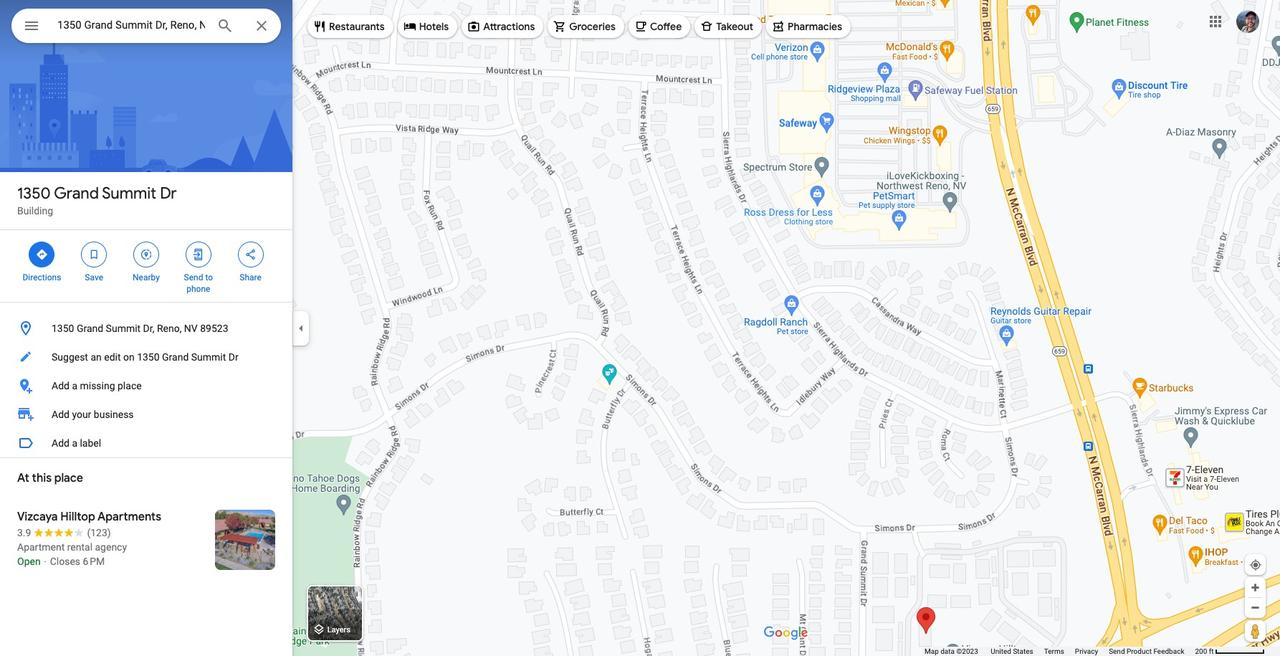 Task type: vqa. For each thing, say whether or not it's contained in the screenshot.


Task type: locate. For each thing, give the bounding box(es) containing it.
summit up the 
[[102, 184, 156, 204]]

grand for dr,
[[77, 323, 103, 334]]

send left product
[[1109, 647, 1125, 655]]

0 horizontal spatial 1350
[[17, 184, 51, 204]]

send product feedback button
[[1109, 647, 1185, 656]]

3.9 stars 123 reviews image
[[17, 526, 111, 540]]

1 vertical spatial place
[[54, 471, 83, 485]]

grand inside suggest an edit on 1350 grand summit dr button
[[162, 351, 189, 363]]

hilltop
[[60, 510, 95, 524]]

summit inside 'button'
[[106, 323, 141, 334]]

show your location image
[[1250, 559, 1263, 571]]

0 horizontal spatial dr
[[160, 184, 177, 204]]

1350 inside 'button'
[[52, 323, 74, 334]]

2 a from the top
[[72, 437, 77, 449]]

add a missing place button
[[0, 371, 293, 400]]

coffee button
[[629, 9, 691, 44]]

product
[[1127, 647, 1152, 655]]

map
[[925, 647, 939, 655]]

200 ft
[[1196, 647, 1214, 655]]

3.9
[[17, 527, 31, 539]]

add for add a missing place
[[52, 380, 70, 392]]

add
[[52, 380, 70, 392], [52, 409, 70, 420], [52, 437, 70, 449]]

place right "this"
[[54, 471, 83, 485]]

send inside button
[[1109, 647, 1125, 655]]

united states button
[[991, 647, 1034, 656]]

1350
[[17, 184, 51, 204], [52, 323, 74, 334], [137, 351, 160, 363]]

save
[[85, 272, 103, 283]]

3 add from the top
[[52, 437, 70, 449]]

grand down reno,
[[162, 351, 189, 363]]

at
[[17, 471, 29, 485]]

summit left the "dr,"
[[106, 323, 141, 334]]

0 vertical spatial grand
[[54, 184, 99, 204]]

1 vertical spatial 1350
[[52, 323, 74, 334]]

1 vertical spatial grand
[[77, 323, 103, 334]]

1 vertical spatial summit
[[106, 323, 141, 334]]

1 a from the top
[[72, 380, 77, 392]]

summit inside "1350 grand summit dr building"
[[102, 184, 156, 204]]

1 vertical spatial dr
[[229, 351, 239, 363]]

0 vertical spatial a
[[72, 380, 77, 392]]

layers
[[327, 626, 351, 635]]

0 horizontal spatial send
[[184, 272, 203, 283]]

2 add from the top
[[52, 409, 70, 420]]

send up the phone
[[184, 272, 203, 283]]

privacy
[[1075, 647, 1099, 655]]

summit down 89523
[[191, 351, 226, 363]]

add left label
[[52, 437, 70, 449]]

add a label
[[52, 437, 101, 449]]

1350 up building
[[17, 184, 51, 204]]

0 vertical spatial send
[[184, 272, 203, 283]]

nearby
[[133, 272, 160, 283]]

0 vertical spatial summit
[[102, 184, 156, 204]]

dr
[[160, 184, 177, 204], [229, 351, 239, 363]]

0 vertical spatial add
[[52, 380, 70, 392]]

feedback
[[1154, 647, 1185, 655]]

business
[[94, 409, 134, 420]]

2 horizontal spatial 1350
[[137, 351, 160, 363]]

suggest
[[52, 351, 88, 363]]

footer inside the google maps element
[[925, 647, 1196, 656]]

apartment
[[17, 541, 65, 553]]

google account: cj baylor  
(christian.baylor@adept.ai) image
[[1237, 10, 1260, 33]]

2 vertical spatial grand
[[162, 351, 189, 363]]

zoom in image
[[1251, 582, 1261, 593]]

a
[[72, 380, 77, 392], [72, 437, 77, 449]]

states
[[1013, 647, 1034, 655]]

apartments
[[97, 510, 161, 524]]

1 vertical spatial a
[[72, 437, 77, 449]]

to
[[205, 272, 213, 283]]

1 add from the top
[[52, 380, 70, 392]]

⋅
[[43, 556, 48, 567]]

summit
[[102, 184, 156, 204], [106, 323, 141, 334], [191, 351, 226, 363]]

directions
[[23, 272, 61, 283]]

a for missing
[[72, 380, 77, 392]]

coffee
[[650, 20, 682, 33]]

None field
[[57, 16, 205, 34]]

a for label
[[72, 437, 77, 449]]

add down "suggest"
[[52, 380, 70, 392]]

 button
[[11, 9, 52, 46]]

a left missing
[[72, 380, 77, 392]]

grand inside 1350 grand summit dr, reno, nv 89523 'button'
[[77, 323, 103, 334]]

footer
[[925, 647, 1196, 656]]

ft
[[1209, 647, 1214, 655]]

0 vertical spatial dr
[[160, 184, 177, 204]]

add for add your business
[[52, 409, 70, 420]]

takeout
[[716, 20, 754, 33]]

1 vertical spatial add
[[52, 409, 70, 420]]

dr inside "1350 grand summit dr building"
[[160, 184, 177, 204]]

edit
[[104, 351, 121, 363]]

89523
[[200, 323, 228, 334]]

vizcaya hilltop apartments
[[17, 510, 161, 524]]

suggest an edit on 1350 grand summit dr
[[52, 351, 239, 363]]

restaurants button
[[308, 9, 393, 44]]

0 vertical spatial 1350
[[17, 184, 51, 204]]

1350 for dr
[[17, 184, 51, 204]]

place
[[118, 380, 142, 392], [54, 471, 83, 485]]

1 horizontal spatial dr
[[229, 351, 239, 363]]

grand up an
[[77, 323, 103, 334]]

1 horizontal spatial send
[[1109, 647, 1125, 655]]

summit inside button
[[191, 351, 226, 363]]

1350 Grand Summit Dr, Reno, NV 89523 field
[[11, 9, 281, 43]]

groceries button
[[548, 9, 625, 44]]

building
[[17, 205, 53, 217]]

2 vertical spatial 1350
[[137, 351, 160, 363]]

terms
[[1045, 647, 1065, 655]]

place down on
[[118, 380, 142, 392]]

1350 up "suggest"
[[52, 323, 74, 334]]

phone
[[187, 284, 210, 294]]

this
[[32, 471, 52, 485]]

add a label button
[[0, 429, 293, 457]]

show street view coverage image
[[1246, 620, 1266, 642]]

0 horizontal spatial place
[[54, 471, 83, 485]]

an
[[91, 351, 102, 363]]

a left label
[[72, 437, 77, 449]]

add your business link
[[0, 400, 293, 429]]

footer containing map data ©2023
[[925, 647, 1196, 656]]

grand inside "1350 grand summit dr building"
[[54, 184, 99, 204]]

closes
[[50, 556, 80, 567]]

privacy button
[[1075, 647, 1099, 656]]

send
[[184, 272, 203, 283], [1109, 647, 1125, 655]]

1350 inside button
[[137, 351, 160, 363]]

1350 right on
[[137, 351, 160, 363]]

0 vertical spatial place
[[118, 380, 142, 392]]

 search field
[[11, 9, 281, 46]]

grand up  at top
[[54, 184, 99, 204]]

grand
[[54, 184, 99, 204], [77, 323, 103, 334], [162, 351, 189, 363]]

1 vertical spatial send
[[1109, 647, 1125, 655]]

add left 'your'
[[52, 409, 70, 420]]

1350 inside "1350 grand summit dr building"
[[17, 184, 51, 204]]

nv
[[184, 323, 198, 334]]

dr inside button
[[229, 351, 239, 363]]

send inside send to phone
[[184, 272, 203, 283]]

zoom out image
[[1251, 602, 1261, 613]]

missing
[[80, 380, 115, 392]]

2 vertical spatial summit
[[191, 351, 226, 363]]

1 horizontal spatial place
[[118, 380, 142, 392]]

2 vertical spatial add
[[52, 437, 70, 449]]

1 horizontal spatial 1350
[[52, 323, 74, 334]]



Task type: describe. For each thing, give the bounding box(es) containing it.
send to phone
[[184, 272, 213, 294]]

attractions
[[483, 20, 535, 33]]

200 ft button
[[1196, 647, 1266, 655]]

united states
[[991, 647, 1034, 655]]

groceries
[[570, 20, 616, 33]]

open
[[17, 556, 41, 567]]

summit for dr,
[[106, 323, 141, 334]]

your
[[72, 409, 91, 420]]

takeout button
[[695, 9, 762, 44]]

vizcaya
[[17, 510, 58, 524]]

share
[[240, 272, 262, 283]]

add for add a label
[[52, 437, 70, 449]]

send product feedback
[[1109, 647, 1185, 655]]


[[244, 247, 257, 262]]


[[192, 247, 205, 262]]

agency
[[95, 541, 127, 553]]

map data ©2023
[[925, 647, 980, 655]]

hotels button
[[398, 9, 458, 44]]


[[88, 247, 101, 262]]

200
[[1196, 647, 1208, 655]]

at this place
[[17, 471, 83, 485]]

pharmacies button
[[767, 9, 851, 44]]

send for send product feedback
[[1109, 647, 1125, 655]]

rental
[[67, 541, 93, 553]]

(123)
[[87, 527, 111, 539]]

apartment rental agency open ⋅ closes 6 pm
[[17, 541, 127, 567]]

add your business
[[52, 409, 134, 420]]


[[140, 247, 153, 262]]

hotels
[[419, 20, 449, 33]]


[[23, 16, 40, 36]]

1350 grand summit dr, reno, nv 89523 button
[[0, 314, 293, 343]]

attractions button
[[462, 9, 544, 44]]

reno,
[[157, 323, 182, 334]]

1350 grand summit dr building
[[17, 184, 177, 217]]


[[35, 247, 48, 262]]

terms button
[[1045, 647, 1065, 656]]

grand for dr
[[54, 184, 99, 204]]

none field inside 1350 grand summit dr, reno, nv 89523 field
[[57, 16, 205, 34]]

summit for dr
[[102, 184, 156, 204]]

place inside button
[[118, 380, 142, 392]]

google maps element
[[0, 0, 1281, 656]]

actions for 1350 grand summit dr region
[[0, 230, 293, 302]]

send for send to phone
[[184, 272, 203, 283]]

label
[[80, 437, 101, 449]]

1350 grand summit dr main content
[[0, 0, 293, 656]]

©2023
[[957, 647, 979, 655]]

restaurants
[[329, 20, 385, 33]]

dr,
[[143, 323, 154, 334]]

data
[[941, 647, 955, 655]]

1350 for dr,
[[52, 323, 74, 334]]

on
[[123, 351, 135, 363]]

add a missing place
[[52, 380, 142, 392]]

collapse side panel image
[[293, 320, 309, 336]]

pharmacies
[[788, 20, 843, 33]]

suggest an edit on 1350 grand summit dr button
[[0, 343, 293, 371]]

united
[[991, 647, 1012, 655]]

1350 grand summit dr, reno, nv 89523
[[52, 323, 228, 334]]

6 pm
[[83, 556, 105, 567]]



